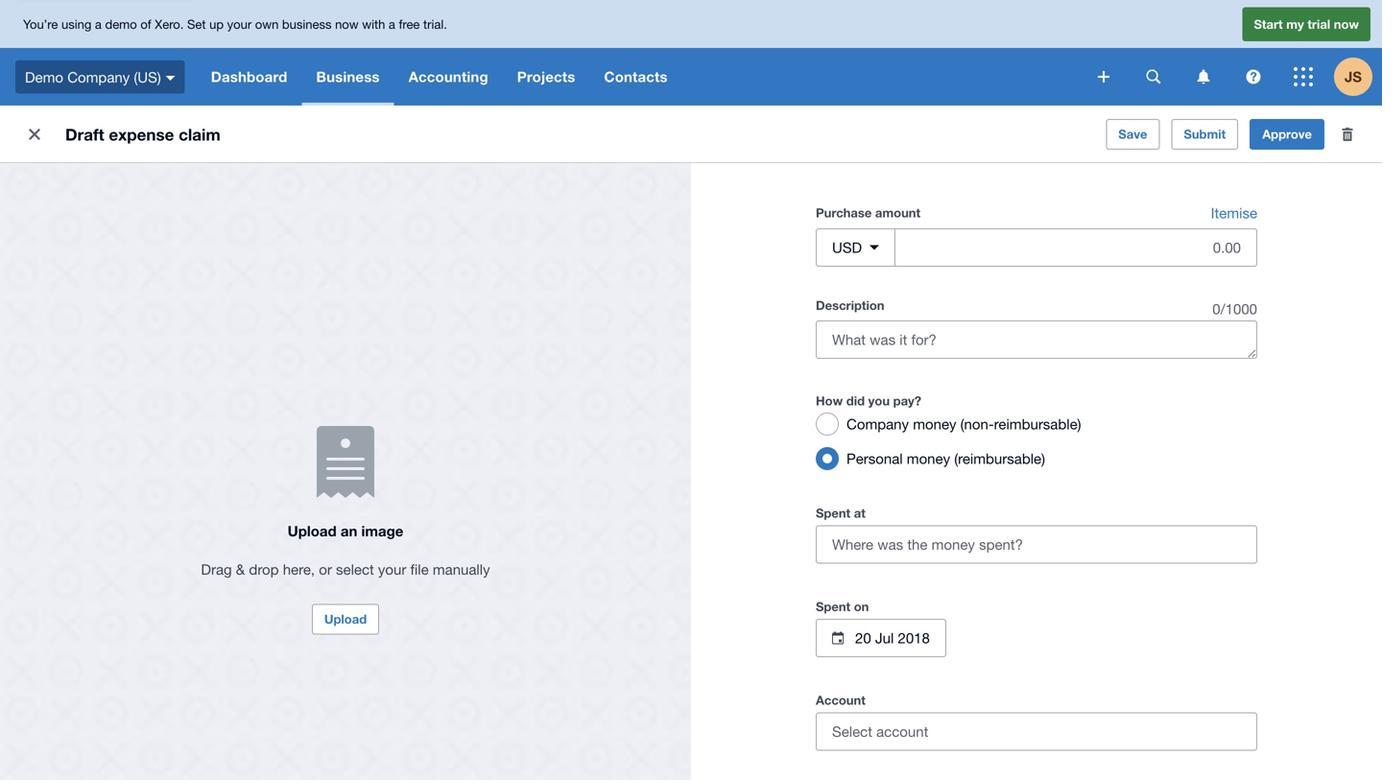Task type: locate. For each thing, give the bounding box(es) containing it.
business
[[282, 17, 332, 31]]

save button
[[1106, 119, 1160, 150]]

option group
[[808, 405, 1257, 478]]

draft expense claim
[[65, 125, 221, 144]]

upload an image
[[288, 522, 404, 540]]

0 vertical spatial spent
[[816, 506, 851, 521]]

1 horizontal spatial now
[[1334, 17, 1359, 31]]

spent for spent at
[[816, 506, 851, 521]]

your
[[227, 17, 252, 31], [378, 561, 406, 578]]

now right trial
[[1334, 17, 1359, 31]]

manually
[[433, 561, 490, 578]]

jul
[[875, 630, 894, 646]]

company left the (us)
[[67, 68, 130, 85]]

start my trial now
[[1254, 17, 1359, 31]]

svg image up save button
[[1098, 71, 1110, 83]]

money
[[913, 416, 957, 432], [907, 450, 950, 467]]

your left the file
[[378, 561, 406, 578]]

1 vertical spatial upload
[[324, 612, 367, 627]]

1 vertical spatial company
[[847, 416, 909, 432]]

0 vertical spatial your
[[227, 17, 252, 31]]

1 vertical spatial money
[[907, 450, 950, 467]]

company
[[67, 68, 130, 85], [847, 416, 909, 432]]

upload down drag & drop here, or select your file manually
[[324, 612, 367, 627]]

2018
[[898, 630, 930, 646]]

business
[[316, 68, 380, 85]]

company inside option group
[[847, 416, 909, 432]]

2 a from the left
[[389, 17, 395, 31]]

drag & drop here, or select your file manually
[[201, 561, 490, 578]]

1 horizontal spatial your
[[378, 561, 406, 578]]

a right using
[[95, 17, 102, 31]]

dashboard link
[[197, 48, 302, 106]]

spent
[[816, 506, 851, 521], [816, 599, 851, 614]]

business button
[[302, 48, 394, 106]]

upload left an
[[288, 522, 337, 540]]

1 horizontal spatial company
[[847, 416, 909, 432]]

banner
[[0, 0, 1382, 106]]

js
[[1345, 68, 1362, 85]]

0 horizontal spatial now
[[335, 17, 359, 31]]

upload
[[288, 522, 337, 540], [324, 612, 367, 627]]

svg image up "submit"
[[1197, 70, 1210, 84]]

you
[[868, 394, 890, 408]]

itemise
[[1211, 204, 1257, 221]]

with
[[362, 17, 385, 31]]

svg image
[[1147, 70, 1161, 84], [1246, 70, 1261, 84], [1098, 71, 1110, 83], [166, 76, 175, 80]]

money down pay?
[[913, 416, 957, 432]]

select
[[336, 561, 374, 578]]

a left free on the left top of the page
[[389, 17, 395, 31]]

file
[[410, 561, 429, 578]]

contacts
[[604, 68, 668, 85]]

now
[[335, 17, 359, 31], [1334, 17, 1359, 31]]

of
[[140, 17, 151, 31]]

2 spent from the top
[[816, 599, 851, 614]]

1 horizontal spatial a
[[389, 17, 395, 31]]

how
[[816, 394, 843, 408]]

1 vertical spatial spent
[[816, 599, 851, 614]]

draft
[[65, 125, 104, 144]]

now left with at the left
[[335, 17, 359, 31]]

0 vertical spatial upload
[[288, 522, 337, 540]]

your right up at the top left
[[227, 17, 252, 31]]

purchase date image
[[832, 632, 844, 645]]

demo
[[25, 68, 63, 85]]

(non-
[[961, 416, 994, 432]]

spent left the on
[[816, 599, 851, 614]]

demo company (us)
[[25, 68, 161, 85]]

1 horizontal spatial svg image
[[1294, 67, 1313, 86]]

status
[[896, 267, 1257, 290]]

money down company money (non-reimbursable)
[[907, 450, 950, 467]]

svg image
[[1294, 67, 1313, 86], [1197, 70, 1210, 84]]

demo company (us) button
[[0, 48, 197, 106]]

upload inside button
[[324, 612, 367, 627]]

trial.
[[423, 17, 447, 31]]

0 horizontal spatial a
[[95, 17, 102, 31]]

did
[[846, 394, 865, 408]]

trial
[[1308, 17, 1331, 31]]

purchase
[[816, 205, 872, 220]]

delete image
[[1328, 115, 1367, 154]]

amount
[[875, 205, 921, 220]]

1 a from the left
[[95, 17, 102, 31]]

spent for spent on
[[816, 599, 851, 614]]

1 vertical spatial your
[[378, 561, 406, 578]]

spent left at
[[816, 506, 851, 521]]

svg image up save
[[1147, 70, 1161, 84]]

None field
[[816, 713, 1257, 774]]

1 spent from the top
[[816, 506, 851, 521]]

0 horizontal spatial your
[[227, 17, 252, 31]]

how did you pay?
[[816, 394, 922, 408]]

save
[[1119, 127, 1147, 142]]

purchase amount
[[816, 205, 921, 220]]

2 now from the left
[[1334, 17, 1359, 31]]

Select account text field
[[817, 714, 1257, 750]]

close image
[[15, 115, 54, 154]]

0 vertical spatial money
[[913, 416, 957, 432]]

free
[[399, 17, 420, 31]]

company down you
[[847, 416, 909, 432]]

svg image right the (us)
[[166, 76, 175, 80]]

svg image inside demo company (us) popup button
[[166, 76, 175, 80]]

a
[[95, 17, 102, 31], [389, 17, 395, 31]]

description
[[816, 298, 885, 313]]

reimbursable)
[[994, 416, 1081, 432]]

submit button
[[1171, 119, 1238, 150]]

0 horizontal spatial company
[[67, 68, 130, 85]]

0 vertical spatial company
[[67, 68, 130, 85]]

claim
[[179, 125, 221, 144]]

svg image left js
[[1294, 67, 1313, 86]]

svg image down start
[[1246, 70, 1261, 84]]

upload button
[[312, 604, 379, 635]]

(reimbursable)
[[954, 450, 1045, 467]]

my
[[1286, 17, 1304, 31]]

20
[[855, 630, 871, 646]]



Task type: vqa. For each thing, say whether or not it's contained in the screenshot.
bottommost company
yes



Task type: describe. For each thing, give the bounding box(es) containing it.
money for company
[[913, 416, 957, 432]]

accounting button
[[394, 48, 503, 106]]

approve button
[[1250, 119, 1325, 150]]

own
[[255, 17, 279, 31]]

personal money (reimbursable)
[[847, 450, 1045, 467]]

xero.
[[155, 17, 184, 31]]

(us)
[[134, 68, 161, 85]]

usd button
[[816, 228, 896, 267]]

on
[[854, 599, 869, 614]]

money for personal
[[907, 450, 950, 467]]

drag
[[201, 561, 232, 578]]

expense
[[109, 125, 174, 144]]

banner containing dashboard
[[0, 0, 1382, 106]]

projects button
[[503, 48, 590, 106]]

1 now from the left
[[335, 17, 359, 31]]

drop
[[249, 561, 279, 578]]

using
[[61, 17, 91, 31]]

Description text field
[[817, 322, 1257, 358]]

&
[[236, 561, 245, 578]]

20 jul 2018
[[855, 630, 930, 646]]

at
[[854, 506, 866, 521]]

here,
[[283, 561, 315, 578]]

usd
[[832, 239, 862, 256]]

js button
[[1334, 48, 1382, 106]]

account
[[816, 693, 866, 708]]

set
[[187, 17, 206, 31]]

submit
[[1184, 127, 1226, 142]]

personal
[[847, 450, 903, 467]]

contacts button
[[590, 48, 682, 106]]

spent on
[[816, 599, 869, 614]]

projects
[[517, 68, 575, 85]]

you're
[[23, 17, 58, 31]]

company inside popup button
[[67, 68, 130, 85]]

Purchase amount field
[[896, 229, 1257, 266]]

dashboard
[[211, 68, 287, 85]]

start
[[1254, 17, 1283, 31]]

you're using a demo of xero. set up your own business now with a free trial.
[[23, 17, 447, 31]]

up
[[209, 17, 224, 31]]

accounting
[[409, 68, 488, 85]]

your inside banner
[[227, 17, 252, 31]]

image
[[361, 522, 404, 540]]

spent at
[[816, 506, 866, 521]]

approve
[[1262, 127, 1312, 142]]

company money (non-reimbursable)
[[847, 416, 1081, 432]]

0 horizontal spatial svg image
[[1197, 70, 1210, 84]]

pay?
[[893, 394, 922, 408]]

demo
[[105, 17, 137, 31]]

option group containing company money (non-reimbursable)
[[808, 405, 1257, 478]]

itemise link
[[1211, 202, 1257, 225]]

an
[[341, 522, 357, 540]]

or
[[319, 561, 332, 578]]

Spent at field
[[817, 527, 1257, 563]]

upload for upload an image
[[288, 522, 337, 540]]

0/1000
[[1213, 300, 1257, 317]]

upload for upload
[[324, 612, 367, 627]]



